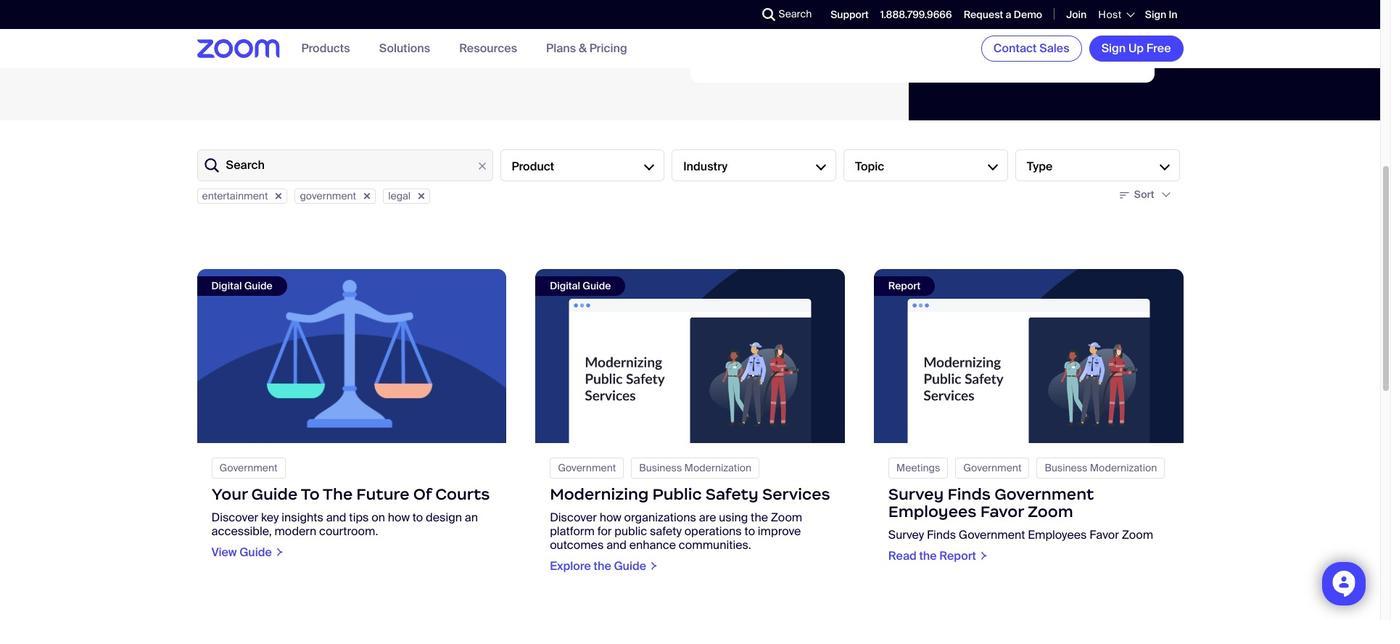 Task type: vqa. For each thing, say whether or not it's contained in the screenshot.
the leftmost Privacy
no



Task type: describe. For each thing, give the bounding box(es) containing it.
to inside dive into this collection of articles from harvard business review to get insights for reassessing, recalibrating, and reinventing our relationships with work in ways that benefit our own lives but also our companies, employees, and society as a whole
[[1051, 0, 1062, 5]]

legal
[[388, 189, 411, 202]]

digital guide for modernizing
[[550, 279, 611, 292]]

also
[[860, 17, 882, 32]]

zoom logo image
[[197, 39, 280, 58]]

resources button
[[459, 41, 517, 56]]

into
[[731, 0, 751, 5]]

&
[[579, 41, 587, 56]]

how inside your guide to the future of courts discover key insights and tips on how to design an accessible, modern courtroom. view guide
[[388, 510, 410, 525]]

safety
[[650, 523, 682, 539]]

illustration of service employees image
[[535, 269, 845, 443]]

courts
[[435, 484, 490, 504]]

recalibrating,
[[792, 3, 862, 18]]

host button
[[1098, 8, 1133, 21]]

report inside survey finds government employees favor zoom survey finds government employees favor zoom read the report
[[939, 548, 976, 563]]

type button
[[1015, 149, 1180, 181]]

modernizing public safety services discover how organizations are using the zoom platform for public safety operations to improve outcomes and enhance communities. explore the guide
[[550, 484, 830, 574]]

sort
[[1134, 188, 1154, 201]]

digital guide for your
[[211, 279, 272, 292]]

survey finds government employees favor zoom survey finds government employees favor zoom read the report
[[888, 484, 1153, 563]]

plans
[[546, 41, 576, 56]]

0 vertical spatial favor
[[980, 502, 1024, 521]]

reinventing
[[887, 3, 947, 18]]

legal button
[[383, 189, 430, 204]]

2 business modernization from the left
[[1045, 461, 1157, 474]]

whole
[[705, 31, 736, 46]]

sign up free link
[[1089, 36, 1183, 62]]

lives
[[813, 17, 837, 32]]

and left from
[[864, 3, 885, 18]]

accessible,
[[211, 523, 272, 539]]

courtroom.
[[319, 523, 378, 539]]

product button
[[500, 149, 665, 181]]

1 horizontal spatial search
[[779, 7, 812, 20]]

illustration of scales image
[[197, 269, 506, 443]]

safety
[[705, 484, 758, 504]]

support
[[831, 8, 869, 21]]

for inside dive into this collection of articles from harvard business review to get insights for reassessing, recalibrating, and reinventing our relationships with work in ways that benefit our own lives but also our companies, employees, and society as a whole
[[705, 3, 719, 18]]

future
[[356, 484, 409, 504]]

Search text field
[[197, 149, 493, 181]]

free
[[1146, 41, 1171, 56]]

in
[[1169, 8, 1177, 21]]

and up sales
[[1034, 17, 1055, 32]]

sign up free
[[1101, 41, 1171, 56]]

and inside modernizing public safety services discover how organizations are using the zoom platform for public safety operations to improve outcomes and enhance communities. explore the guide
[[606, 537, 627, 552]]

0 horizontal spatial the
[[594, 558, 611, 574]]

type
[[1027, 158, 1053, 174]]

are
[[699, 510, 716, 525]]

modernizing
[[550, 484, 649, 504]]

key
[[261, 510, 279, 525]]

relationships
[[970, 3, 1038, 18]]

1 vertical spatial search
[[226, 158, 265, 173]]

of
[[413, 484, 432, 504]]

organizations
[[624, 510, 696, 525]]

2 horizontal spatial our
[[949, 3, 967, 18]]

get
[[1064, 0, 1082, 5]]

discover inside your guide to the future of courts discover key insights and tips on how to design an accessible, modern courtroom. view guide
[[211, 510, 258, 525]]

solutions button
[[379, 41, 430, 56]]

request a demo
[[964, 8, 1042, 21]]

1 modernization from the left
[[684, 461, 751, 474]]

to
[[301, 484, 320, 504]]

sign in
[[1145, 8, 1177, 21]]

1 business modernization from the left
[[639, 461, 751, 474]]

resources
[[459, 41, 517, 56]]

meetings
[[896, 461, 940, 474]]

contact sales
[[993, 41, 1069, 56]]

request
[[964, 8, 1003, 21]]

0 vertical spatial finds
[[947, 484, 991, 504]]

society
[[1057, 17, 1095, 32]]

digital for your
[[211, 279, 242, 292]]

sign for sign in
[[1145, 8, 1166, 21]]

topic
[[855, 158, 884, 174]]

modern
[[274, 523, 316, 539]]

2 modernization from the left
[[1090, 461, 1157, 474]]

your guide to the future of courts discover key insights and tips on how to design an accessible, modern courtroom. view guide
[[211, 484, 490, 560]]

zoom inside modernizing public safety services discover how organizations are using the zoom platform for public safety operations to improve outcomes and enhance communities. explore the guide
[[771, 510, 802, 525]]

0 horizontal spatial our
[[768, 17, 786, 32]]

using
[[719, 510, 748, 525]]

sort button
[[1116, 182, 1176, 207]]

discover inside modernizing public safety services discover how organizations are using the zoom platform for public safety operations to improve outcomes and enhance communities. explore the guide
[[550, 510, 597, 525]]

government
[[300, 189, 356, 202]]

guide inside modernizing public safety services discover how organizations are using the zoom platform for public safety operations to improve outcomes and enhance communities. explore the guide
[[614, 558, 646, 574]]

2 horizontal spatial zoom
[[1122, 527, 1153, 542]]

government button
[[295, 189, 376, 204]]

the inside survey finds government employees favor zoom survey finds government employees favor zoom read the report
[[919, 548, 937, 563]]

insights inside your guide to the future of courts discover key insights and tips on how to design an accessible, modern courtroom. view guide
[[282, 510, 323, 525]]

enhance
[[629, 537, 676, 552]]

entertainment button
[[197, 189, 288, 204]]

of
[[831, 0, 841, 5]]

contact
[[993, 41, 1037, 56]]

collection
[[776, 0, 828, 5]]

dive
[[705, 0, 728, 5]]

explore
[[550, 558, 591, 574]]

dive into this collection of articles from harvard business review to get insights for reassessing, recalibrating, and reinventing our relationships with work in ways that benefit our own lives but also our companies, employees, and society as a whole
[[705, 0, 1132, 46]]

2 horizontal spatial business
[[1045, 461, 1087, 474]]

but
[[840, 17, 857, 32]]



Task type: locate. For each thing, give the bounding box(es) containing it.
2 discover from the left
[[550, 510, 597, 525]]

search down "collection"
[[779, 7, 812, 20]]

plans & pricing link
[[546, 41, 627, 56]]

1.888.799.9666 link
[[880, 8, 952, 21]]

digital
[[211, 279, 242, 292], [550, 279, 580, 292]]

1 horizontal spatial insights
[[1085, 0, 1126, 5]]

reassessing,
[[722, 3, 789, 18]]

1 horizontal spatial discover
[[550, 510, 597, 525]]

this
[[754, 0, 773, 5]]

articles
[[844, 0, 883, 5]]

to inside modernizing public safety services discover how organizations are using the zoom platform for public safety operations to improve outcomes and enhance communities. explore the guide
[[744, 523, 755, 539]]

insights
[[1085, 0, 1126, 5], [282, 510, 323, 525]]

products
[[301, 41, 350, 56]]

0 vertical spatial search
[[779, 7, 812, 20]]

our
[[949, 3, 967, 18], [768, 17, 786, 32], [885, 17, 902, 32]]

the right the read
[[919, 548, 937, 563]]

1 digital from the left
[[211, 279, 242, 292]]

your
[[211, 484, 248, 504]]

0 vertical spatial sign
[[1145, 8, 1166, 21]]

review
[[1010, 0, 1048, 5]]

services
[[762, 484, 830, 504]]

with
[[1041, 3, 1063, 18]]

report
[[888, 279, 920, 292], [939, 548, 976, 563]]

and inside your guide to the future of courts discover key insights and tips on how to design an accessible, modern courtroom. view guide
[[326, 510, 346, 525]]

0 horizontal spatial sign
[[1101, 41, 1126, 56]]

our right reinventing
[[949, 3, 967, 18]]

1 horizontal spatial zoom
[[1028, 502, 1073, 521]]

platform
[[550, 523, 595, 539]]

to
[[1051, 0, 1062, 5], [412, 510, 423, 525], [744, 523, 755, 539]]

government
[[219, 461, 278, 474], [558, 461, 616, 474], [963, 461, 1021, 474], [994, 484, 1094, 504], [959, 527, 1025, 542]]

business up request
[[959, 0, 1008, 5]]

2 how from the left
[[600, 510, 621, 525]]

0 horizontal spatial search
[[226, 158, 265, 173]]

for up whole
[[705, 3, 719, 18]]

1 horizontal spatial modernization
[[1090, 461, 1157, 474]]

to inside your guide to the future of courts discover key insights and tips on how to design an accessible, modern courtroom. view guide
[[412, 510, 423, 525]]

finds
[[947, 484, 991, 504], [927, 527, 956, 542]]

public
[[652, 484, 702, 504]]

as
[[1098, 17, 1111, 32]]

1 horizontal spatial for
[[705, 3, 719, 18]]

operations
[[684, 523, 742, 539]]

and
[[864, 3, 885, 18], [1034, 17, 1055, 32], [326, 510, 346, 525], [606, 537, 627, 552]]

benefit
[[728, 17, 766, 32]]

business up public
[[639, 461, 682, 474]]

sign
[[1145, 8, 1166, 21], [1101, 41, 1126, 56]]

for left public
[[597, 523, 612, 539]]

industry button
[[672, 149, 836, 181]]

0 vertical spatial employees
[[888, 502, 977, 521]]

digital for modernizing
[[550, 279, 580, 292]]

1 vertical spatial for
[[597, 523, 612, 539]]

business modernization
[[639, 461, 751, 474], [1045, 461, 1157, 474]]

to left the improve
[[744, 523, 755, 539]]

1 vertical spatial survey
[[888, 527, 924, 542]]

business inside dive into this collection of articles from harvard business review to get insights for reassessing, recalibrating, and reinventing our relationships with work in ways that benefit our own lives but also our companies, employees, and society as a whole
[[959, 0, 1008, 5]]

1 horizontal spatial sign
[[1145, 8, 1166, 21]]

topic button
[[843, 149, 1008, 181]]

1 horizontal spatial digital guide
[[550, 279, 611, 292]]

our left own at the right top of the page
[[768, 17, 786, 32]]

for
[[705, 3, 719, 18], [597, 523, 612, 539]]

1 vertical spatial finds
[[927, 527, 956, 542]]

1 horizontal spatial to
[[744, 523, 755, 539]]

host
[[1098, 8, 1122, 21]]

sign left up
[[1101, 41, 1126, 56]]

0 horizontal spatial digital guide
[[211, 279, 272, 292]]

read
[[888, 548, 917, 563]]

view
[[211, 545, 237, 560]]

and left enhance
[[606, 537, 627, 552]]

public
[[614, 523, 647, 539]]

0 vertical spatial survey
[[888, 484, 944, 504]]

0 horizontal spatial employees
[[888, 502, 977, 521]]

tips
[[349, 510, 369, 525]]

our right the 'also'
[[885, 17, 902, 32]]

pricing
[[589, 41, 627, 56]]

sign for sign up free
[[1101, 41, 1126, 56]]

1 vertical spatial sign
[[1101, 41, 1126, 56]]

a inside dive into this collection of articles from harvard business review to get insights for reassessing, recalibrating, and reinventing our relationships with work in ways that benefit our own lives but also our companies, employees, and society as a whole
[[1113, 17, 1120, 32]]

insights up the host
[[1085, 0, 1126, 5]]

and left the tips
[[326, 510, 346, 525]]

1 discover from the left
[[211, 510, 258, 525]]

improve
[[758, 523, 801, 539]]

insights down to
[[282, 510, 323, 525]]

the
[[751, 510, 768, 525], [919, 548, 937, 563], [594, 558, 611, 574]]

industry
[[683, 158, 728, 174]]

sign inside sign up free link
[[1101, 41, 1126, 56]]

insights inside dive into this collection of articles from harvard business review to get insights for reassessing, recalibrating, and reinventing our relationships with work in ways that benefit our own lives but also our companies, employees, and society as a whole
[[1085, 0, 1126, 5]]

0 horizontal spatial digital
[[211, 279, 242, 292]]

join link
[[1066, 8, 1087, 21]]

survey down 'meetings'
[[888, 484, 944, 504]]

search image
[[762, 8, 775, 21], [762, 8, 775, 21]]

entertainment
[[202, 189, 268, 202]]

2 digital from the left
[[550, 279, 580, 292]]

contact sales link
[[981, 36, 1082, 62]]

outcomes
[[550, 537, 604, 552]]

solutions
[[379, 41, 430, 56]]

1 horizontal spatial business
[[959, 0, 1008, 5]]

0 horizontal spatial to
[[412, 510, 423, 525]]

0 horizontal spatial zoom
[[771, 510, 802, 525]]

sales
[[1039, 41, 1069, 56]]

0 horizontal spatial modernization
[[684, 461, 751, 474]]

1 horizontal spatial favor
[[1090, 527, 1119, 542]]

0 horizontal spatial insights
[[282, 510, 323, 525]]

1 how from the left
[[388, 510, 410, 525]]

0 horizontal spatial discover
[[211, 510, 258, 525]]

a left demo on the top right
[[1006, 8, 1011, 21]]

support link
[[831, 8, 869, 21]]

1 horizontal spatial the
[[751, 510, 768, 525]]

search up entertainment button
[[226, 158, 265, 173]]

to down the of
[[412, 510, 423, 525]]

2 horizontal spatial the
[[919, 548, 937, 563]]

companies,
[[905, 17, 967, 32]]

product
[[512, 158, 554, 174]]

0 horizontal spatial report
[[888, 279, 920, 292]]

the right explore
[[594, 558, 611, 574]]

the right using
[[751, 510, 768, 525]]

0 horizontal spatial a
[[1006, 8, 1011, 21]]

communities.
[[679, 537, 751, 552]]

survey up the read
[[888, 527, 924, 542]]

design
[[426, 510, 462, 525]]

products button
[[301, 41, 350, 56]]

on
[[372, 510, 385, 525]]

2 horizontal spatial to
[[1051, 0, 1062, 5]]

1 horizontal spatial employees
[[1028, 527, 1087, 542]]

1 digital guide from the left
[[211, 279, 272, 292]]

0 vertical spatial report
[[888, 279, 920, 292]]

own
[[789, 17, 811, 32]]

0 vertical spatial insights
[[1085, 0, 1126, 5]]

1 horizontal spatial business modernization
[[1045, 461, 1157, 474]]

guide
[[244, 279, 272, 292], [583, 279, 611, 292], [251, 484, 298, 504], [239, 545, 272, 560], [614, 558, 646, 574]]

1 horizontal spatial how
[[600, 510, 621, 525]]

1 vertical spatial report
[[939, 548, 976, 563]]

0 horizontal spatial for
[[597, 523, 612, 539]]

1 horizontal spatial a
[[1113, 17, 1120, 32]]

employees,
[[970, 17, 1032, 32]]

plans & pricing
[[546, 41, 627, 56]]

0 horizontal spatial how
[[388, 510, 410, 525]]

favor
[[980, 502, 1024, 521], [1090, 527, 1119, 542]]

0 horizontal spatial favor
[[980, 502, 1024, 521]]

0 vertical spatial for
[[705, 3, 719, 18]]

1.888.799.9666
[[880, 8, 952, 21]]

how inside modernizing public safety services discover how organizations are using the zoom platform for public safety operations to improve outcomes and enhance communities. explore the guide
[[600, 510, 621, 525]]

up
[[1128, 41, 1144, 56]]

1 vertical spatial employees
[[1028, 527, 1087, 542]]

2 survey from the top
[[888, 527, 924, 542]]

harvard
[[914, 0, 956, 5]]

1 horizontal spatial digital
[[550, 279, 580, 292]]

2 digital guide from the left
[[550, 279, 611, 292]]

business up survey finds government employees favor zoom survey finds government employees favor zoom read the report
[[1045, 461, 1087, 474]]

0 horizontal spatial business
[[639, 461, 682, 474]]

digital guide
[[211, 279, 272, 292], [550, 279, 611, 292]]

join
[[1066, 8, 1087, 21]]

1 horizontal spatial report
[[939, 548, 976, 563]]

ways
[[1106, 3, 1132, 18]]

sign in link
[[1145, 8, 1177, 21]]

1 vertical spatial insights
[[282, 510, 323, 525]]

for inside modernizing public safety services discover how organizations are using the zoom platform for public safety operations to improve outcomes and enhance communities. explore the guide
[[597, 523, 612, 539]]

1 survey from the top
[[888, 484, 944, 504]]

illustration of government employees image
[[874, 269, 1183, 443]]

request a demo link
[[964, 8, 1042, 21]]

zoom
[[1028, 502, 1073, 521], [771, 510, 802, 525], [1122, 527, 1153, 542]]

sign left 'in'
[[1145, 8, 1166, 21]]

1 vertical spatial favor
[[1090, 527, 1119, 542]]

in
[[1094, 3, 1103, 18]]

1 horizontal spatial our
[[885, 17, 902, 32]]

how right on
[[388, 510, 410, 525]]

an
[[465, 510, 478, 525]]

discover down your
[[211, 510, 258, 525]]

discover up outcomes
[[550, 510, 597, 525]]

to left get at top
[[1051, 0, 1062, 5]]

work
[[1066, 3, 1091, 18]]

a
[[1006, 8, 1011, 21], [1113, 17, 1120, 32]]

None search field
[[709, 3, 766, 26]]

clear search image
[[474, 158, 490, 174]]

survey
[[888, 484, 944, 504], [888, 527, 924, 542]]

0 horizontal spatial business modernization
[[639, 461, 751, 474]]

how
[[388, 510, 410, 525], [600, 510, 621, 525]]

a right the as
[[1113, 17, 1120, 32]]

how down modernizing
[[600, 510, 621, 525]]



